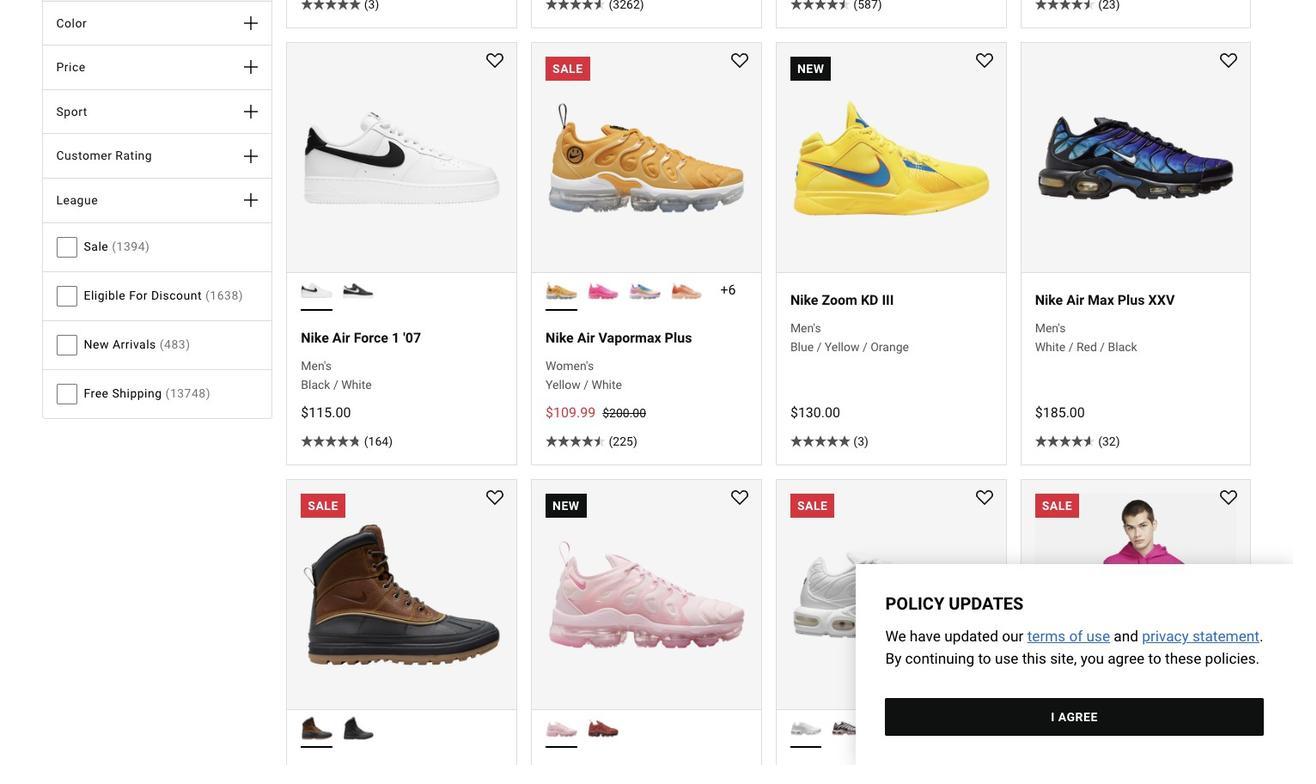 Task type: vqa. For each thing, say whether or not it's contained in the screenshot.
Foot Locker logo links to the home page
no



Task type: locate. For each thing, give the bounding box(es) containing it.
to down privacy at the right of page
[[1148, 650, 1162, 667]]

air left max
[[1067, 292, 1084, 308]]

black up $115.00
[[301, 378, 330, 392]]

black right the 'red'
[[1108, 341, 1137, 354]]

/ inside women's yellow / white
[[584, 378, 589, 392]]

1 horizontal spatial men's
[[790, 321, 821, 335]]

men's inside men's white / red / black
[[1035, 321, 1066, 335]]

nike zoom kd iii
[[790, 292, 894, 308]]

nike air force 1 '07 - men's black/white image
[[301, 275, 332, 306]]

0 horizontal spatial men's
[[301, 359, 332, 373]]

13748
[[170, 387, 206, 401]]

white up $109.99 $200.00
[[592, 378, 622, 392]]

privacy banner region
[[856, 564, 1293, 766]]

+ right the nike air max plus - women's white image
[[965, 719, 973, 736]]

483
[[164, 338, 186, 352]]

1 vertical spatial new
[[84, 338, 109, 352]]

0 horizontal spatial +
[[720, 281, 728, 298]]

men's down nike air max plus xxv
[[1035, 321, 1066, 335]]

air
[[1067, 292, 1084, 308], [332, 330, 350, 346], [577, 330, 595, 346]]

1 vertical spatial plus
[[665, 330, 692, 346]]

nike
[[790, 292, 818, 308], [1035, 292, 1063, 308], [301, 330, 329, 346], [546, 330, 574, 346]]

2 vertical spatial new
[[553, 500, 580, 513]]

1 horizontal spatial plus
[[1118, 292, 1145, 308]]

1 horizontal spatial air
[[577, 330, 595, 346]]

0 horizontal spatial plus
[[665, 330, 692, 346]]

plus
[[1118, 292, 1145, 308], [665, 330, 692, 346]]

nike air vapormax plus - women's yellow/white image
[[546, 275, 577, 306]]

1 horizontal spatial yellow
[[825, 341, 860, 354]]

yellow down women's
[[546, 378, 581, 392]]

(
[[112, 240, 116, 254], [205, 289, 210, 303], [160, 338, 164, 352], [165, 387, 170, 401], [364, 435, 368, 449], [609, 435, 613, 449], [854, 435, 858, 449], [1098, 435, 1102, 449]]

$109.99
[[546, 405, 596, 421]]

shipping
[[112, 387, 162, 401]]

manage favorites - nike air force 1 '07 - men's image
[[486, 53, 504, 70]]

0 vertical spatial black
[[1108, 341, 1137, 354]]

you
[[1081, 650, 1104, 667]]

i agree button
[[885, 698, 1264, 736]]

0 vertical spatial use
[[1087, 628, 1110, 645]]

0 vertical spatial new
[[797, 62, 824, 75]]

white inside men's white / red / black
[[1035, 341, 1066, 354]]

agree
[[1108, 650, 1145, 667]]

/ for nike air force 1 '07
[[333, 378, 338, 392]]

0 horizontal spatial air
[[332, 330, 350, 346]]

+ for 6
[[720, 281, 728, 298]]

( 3 )
[[854, 435, 869, 449]]

customer rating button
[[43, 134, 272, 178]]

i
[[1051, 710, 1055, 724]]

price button
[[43, 46, 272, 89]]

black inside men's black / white
[[301, 378, 330, 392]]

)
[[145, 240, 150, 254], [239, 289, 243, 303], [186, 338, 190, 352], [206, 387, 211, 401], [389, 435, 393, 449], [633, 435, 637, 449], [864, 435, 869, 449], [1116, 435, 1120, 449]]

sale
[[553, 62, 583, 75], [84, 240, 108, 254], [308, 500, 338, 513], [797, 500, 828, 513], [1042, 500, 1072, 513]]

color button
[[43, 1, 272, 45]]

yellow right blue
[[825, 341, 860, 354]]

/ left orange
[[863, 341, 868, 354]]

+ 10
[[1206, 719, 1229, 736]]

sport
[[56, 105, 87, 118]]

white
[[1035, 341, 1066, 354], [341, 378, 372, 392], [592, 378, 622, 392]]

men's
[[790, 321, 821, 335], [1035, 321, 1066, 335], [301, 359, 332, 373]]

nike up men's black / white
[[301, 330, 329, 346]]

white left the 'red'
[[1035, 341, 1066, 354]]

men's up $115.00
[[301, 359, 332, 373]]

manage favorites - nike air vapormax plus - women's image
[[731, 53, 748, 70], [731, 491, 748, 508]]

men's inside men's black / white
[[301, 359, 332, 373]]

sale for nike club pullover hoodie - men's fireberry/white icon
[[1042, 500, 1072, 513]]

new
[[797, 62, 824, 75], [84, 338, 109, 352], [553, 500, 580, 513]]

2 horizontal spatial new
[[797, 62, 824, 75]]

3
[[858, 435, 864, 449]]

terms
[[1027, 628, 1066, 645]]

rating
[[115, 149, 152, 163]]

we
[[885, 628, 906, 645]]

/ down women's
[[584, 378, 589, 392]]

1 vertical spatial black
[[301, 378, 330, 392]]

2 manage favorites - nike air vapormax plus - women's image from the top
[[731, 491, 748, 508]]

site,
[[1050, 650, 1077, 667]]

use
[[1087, 628, 1110, 645], [995, 650, 1019, 667]]

0 vertical spatial yellow
[[825, 341, 860, 354]]

use down our
[[995, 650, 1019, 667]]

black
[[1108, 341, 1137, 354], [301, 378, 330, 392]]

nike for nike zoom kd iii
[[790, 292, 818, 308]]

/ inside men's black / white
[[333, 378, 338, 392]]

nike for nike air vapormax plus
[[546, 330, 574, 346]]

plus right max
[[1118, 292, 1145, 308]]

( 164 )
[[364, 435, 393, 449]]

+ 8
[[965, 719, 981, 736]]

new for manage favorites - nike zoom kd iii - men's icon
[[797, 62, 824, 75]]

men's white / red / black
[[1035, 321, 1137, 354]]

our
[[1002, 628, 1024, 645]]

white inside women's yellow / white
[[592, 378, 622, 392]]

air up women's
[[577, 330, 595, 346]]

+
[[720, 281, 728, 298], [965, 719, 973, 736], [1206, 719, 1214, 736]]

nike air force 1 '07
[[301, 330, 421, 346]]

nike club pullover hoodie - men's midnight navy/white image
[[1119, 713, 1150, 744]]

continuing
[[905, 650, 975, 667]]

1 manage favorites - nike air vapormax plus - women's image from the top
[[731, 53, 748, 70]]

nike left zoom
[[790, 292, 818, 308]]

0 horizontal spatial to
[[978, 650, 991, 667]]

we have updated our terms of use and privacy statement . by continuing to use this site, you agree to these policies.
[[885, 628, 1264, 667]]

nike left max
[[1035, 292, 1063, 308]]

1 vertical spatial use
[[995, 650, 1019, 667]]

+ right nike air vapormax plus - women's white/red/orange image
[[720, 281, 728, 298]]

of
[[1069, 628, 1083, 645]]

0 horizontal spatial yellow
[[546, 378, 581, 392]]

0 horizontal spatial use
[[995, 650, 1019, 667]]

/ right blue
[[817, 341, 822, 354]]

/
[[817, 341, 822, 354], [863, 341, 868, 354], [1069, 341, 1074, 354], [1100, 341, 1105, 354], [333, 378, 338, 392], [584, 378, 589, 392]]

free
[[84, 387, 109, 401]]

2 horizontal spatial white
[[1035, 341, 1066, 354]]

1 horizontal spatial white
[[592, 378, 622, 392]]

manage favorites - nike air max plus - women's image
[[976, 491, 993, 508]]

10
[[1214, 719, 1229, 736]]

men's for nike air force 1 '07
[[301, 359, 332, 373]]

white inside men's black / white
[[341, 378, 372, 392]]

★★★★★
[[301, 435, 361, 449], [301, 435, 361, 449], [546, 435, 606, 449], [546, 435, 606, 449], [790, 435, 851, 449], [790, 435, 851, 449], [1035, 435, 1095, 449], [1035, 435, 1095, 449]]

0 horizontal spatial black
[[301, 378, 330, 392]]

use right of
[[1087, 628, 1110, 645]]

+ for 10
[[1206, 719, 1214, 736]]

0 vertical spatial manage favorites - nike air vapormax plus - women's image
[[731, 53, 748, 70]]

men's up blue
[[790, 321, 821, 335]]

manage favorites - nike air vapormax plus - women's image for sale
[[731, 53, 748, 70]]

/ left the 'red'
[[1069, 341, 1074, 354]]

discount
[[151, 289, 202, 303]]

sale for nike woodside ii - men's black/anthracite/dark gold leaf image
[[308, 500, 338, 513]]

+ right nike club pullover hoodie - men's light bone/light bone/white 'icon'
[[1206, 719, 1214, 736]]

sale for nike air max plus - women's white/white image
[[797, 500, 828, 513]]

1 to from the left
[[978, 650, 991, 667]]

white up $115.00
[[341, 378, 372, 392]]

orange
[[871, 341, 909, 354]]

2 horizontal spatial men's
[[1035, 321, 1066, 335]]

1 horizontal spatial +
[[965, 719, 973, 736]]

1 vertical spatial manage favorites - nike air vapormax plus - women's image
[[731, 491, 748, 508]]

men's inside men's blue / yellow / orange
[[790, 321, 821, 335]]

to down updated
[[978, 650, 991, 667]]

1 horizontal spatial to
[[1148, 650, 1162, 667]]

2 horizontal spatial +
[[1206, 719, 1214, 736]]

.
[[1260, 628, 1264, 645]]

1 horizontal spatial new
[[553, 500, 580, 513]]

this
[[1022, 650, 1047, 667]]

0 horizontal spatial white
[[341, 378, 372, 392]]

men's black / white
[[301, 359, 372, 392]]

yellow inside men's blue / yellow / orange
[[825, 341, 860, 354]]

men's for nike zoom kd iii
[[790, 321, 821, 335]]

new for new's manage favorites - nike air vapormax plus - women's icon
[[553, 500, 580, 513]]

men's blue / yellow / orange
[[790, 321, 909, 354]]

plus down nike air vapormax plus - women's white/red/orange image
[[665, 330, 692, 346]]

yellow
[[825, 341, 860, 354], [546, 378, 581, 392]]

privacy statement link
[[1142, 628, 1260, 645]]

customer
[[56, 149, 112, 163]]

0 vertical spatial plus
[[1118, 292, 1145, 308]]

agree
[[1058, 710, 1098, 724]]

manage favorites - nike air vapormax plus - women's image for new
[[731, 491, 748, 508]]

2 horizontal spatial air
[[1067, 292, 1084, 308]]

plus for max
[[1118, 292, 1145, 308]]

sale ( 1394 )
[[84, 240, 150, 254]]

air left force
[[332, 330, 350, 346]]

nike air max plus xxv
[[1035, 292, 1175, 308]]

1 vertical spatial yellow
[[546, 378, 581, 392]]

nike up women's
[[546, 330, 574, 346]]

8
[[973, 719, 981, 736]]

1 horizontal spatial black
[[1108, 341, 1137, 354]]

/ up $115.00
[[333, 378, 338, 392]]



Task type: describe. For each thing, give the bounding box(es) containing it.
xxv
[[1148, 292, 1175, 308]]

/ right the 'red'
[[1100, 341, 1105, 354]]

164
[[368, 435, 389, 449]]

$130.00
[[790, 405, 840, 421]]

nike air max plus - women's pink/red image
[[832, 713, 864, 744]]

women's
[[546, 359, 594, 373]]

manage favorites - nike woodside ii - men's image
[[486, 491, 504, 508]]

women's yellow / white
[[546, 359, 622, 392]]

customer rating
[[56, 149, 152, 163]]

iii
[[882, 292, 894, 308]]

kd
[[861, 292, 879, 308]]

manage favorites - nike club pullover hoodie - men's image
[[1221, 491, 1238, 508]]

nike woodside ii - men's black/anthracite/dark gold leaf image
[[301, 713, 332, 744]]

nike air vapormax plus - women's pink/pink image
[[587, 275, 619, 306]]

nike air max plus - women's white/white image
[[790, 713, 822, 744]]

nike air vapormax plus - women's white/red/orange image
[[671, 275, 702, 306]]

/ for nike zoom kd iii
[[817, 341, 822, 354]]

nike air max plus - women's white/black/green image
[[874, 713, 905, 744]]

max
[[1088, 292, 1114, 308]]

nike air max plus - women's white image
[[916, 713, 947, 744]]

nike for nike air max plus xxv
[[1035, 292, 1063, 308]]

1638
[[210, 289, 239, 303]]

force
[[354, 330, 388, 346]]

'07
[[403, 330, 421, 346]]

zoom
[[822, 292, 857, 308]]

( 225 )
[[609, 435, 637, 449]]

arrivals
[[112, 338, 156, 352]]

$109.99 $200.00
[[546, 405, 646, 421]]

yellow inside women's yellow / white
[[546, 378, 581, 392]]

$200.00
[[603, 407, 646, 420]]

( 32 )
[[1098, 435, 1120, 449]]

nike air vapormax plus - women's rugged orange/cedar image
[[587, 713, 619, 744]]

1394
[[116, 240, 145, 254]]

nike club pullover hoodie - men's light bone/light bone/white image
[[1160, 713, 1192, 744]]

color
[[56, 16, 87, 30]]

policy
[[885, 594, 945, 614]]

updated
[[945, 628, 998, 645]]

air for max
[[1067, 292, 1084, 308]]

plus for vapormax
[[665, 330, 692, 346]]

i agree
[[1051, 710, 1098, 724]]

league button
[[43, 179, 272, 222]]

these
[[1165, 650, 1202, 667]]

red
[[1077, 341, 1097, 354]]

1
[[392, 330, 400, 346]]

225
[[613, 435, 633, 449]]

for
[[129, 289, 148, 303]]

$115.00
[[301, 405, 351, 421]]

eligible for discount ( 1638 )
[[84, 289, 243, 303]]

nike air vapormax plus - women's spring green/pink spell/citron peace pack image
[[629, 275, 661, 306]]

manage favorites - nike zoom kd iii - men's image
[[976, 53, 993, 70]]

white for nike air force 1 '07
[[341, 378, 372, 392]]

eligible
[[84, 289, 126, 303]]

black inside men's white / red / black
[[1108, 341, 1137, 354]]

1 horizontal spatial use
[[1087, 628, 1110, 645]]

air for force
[[332, 330, 350, 346]]

nike air force 1 '07 - men's black/white image
[[343, 275, 374, 306]]

+ 6
[[720, 281, 736, 298]]

manage favorites - nike air max plus xxv - men's image
[[1221, 53, 1238, 70]]

6
[[728, 281, 736, 298]]

by
[[885, 650, 902, 667]]

nike club pullover hoodie - men's khaki/white image
[[1077, 713, 1108, 744]]

blue
[[790, 341, 814, 354]]

nike air vapormax plus
[[546, 330, 692, 346]]

men's for nike air max plus xxv
[[1035, 321, 1066, 335]]

$185.00
[[1035, 405, 1085, 421]]

updates
[[949, 594, 1024, 614]]

vapormax
[[598, 330, 661, 346]]

white for nike air vapormax plus
[[592, 378, 622, 392]]

nike woodside ii - men's black/black/black image
[[343, 713, 374, 744]]

+ for 8
[[965, 719, 973, 736]]

air for vapormax
[[577, 330, 595, 346]]

privacy
[[1142, 628, 1189, 645]]

policies.
[[1205, 650, 1260, 667]]

statement
[[1193, 628, 1260, 645]]

nike for nike air force 1 '07
[[301, 330, 329, 346]]

policy updates
[[885, 594, 1024, 614]]

/ for nike air vapormax plus
[[584, 378, 589, 392]]

0 horizontal spatial new
[[84, 338, 109, 352]]

2 to from the left
[[1148, 650, 1162, 667]]

league
[[56, 193, 98, 207]]

32
[[1102, 435, 1116, 449]]

terms of use link
[[1027, 628, 1110, 645]]

have
[[910, 628, 941, 645]]

nike air vapormax plus - women's pink/pink image
[[546, 713, 577, 744]]

new arrivals ( 483 )
[[84, 338, 190, 352]]

price
[[56, 60, 86, 74]]

and
[[1114, 628, 1139, 645]]

free shipping ( 13748 )
[[84, 387, 211, 401]]

nike club pullover hoodie - men's fireberry/white image
[[1035, 713, 1067, 744]]

sport button
[[43, 90, 272, 134]]

/ for nike air max plus xxv
[[1069, 341, 1074, 354]]



